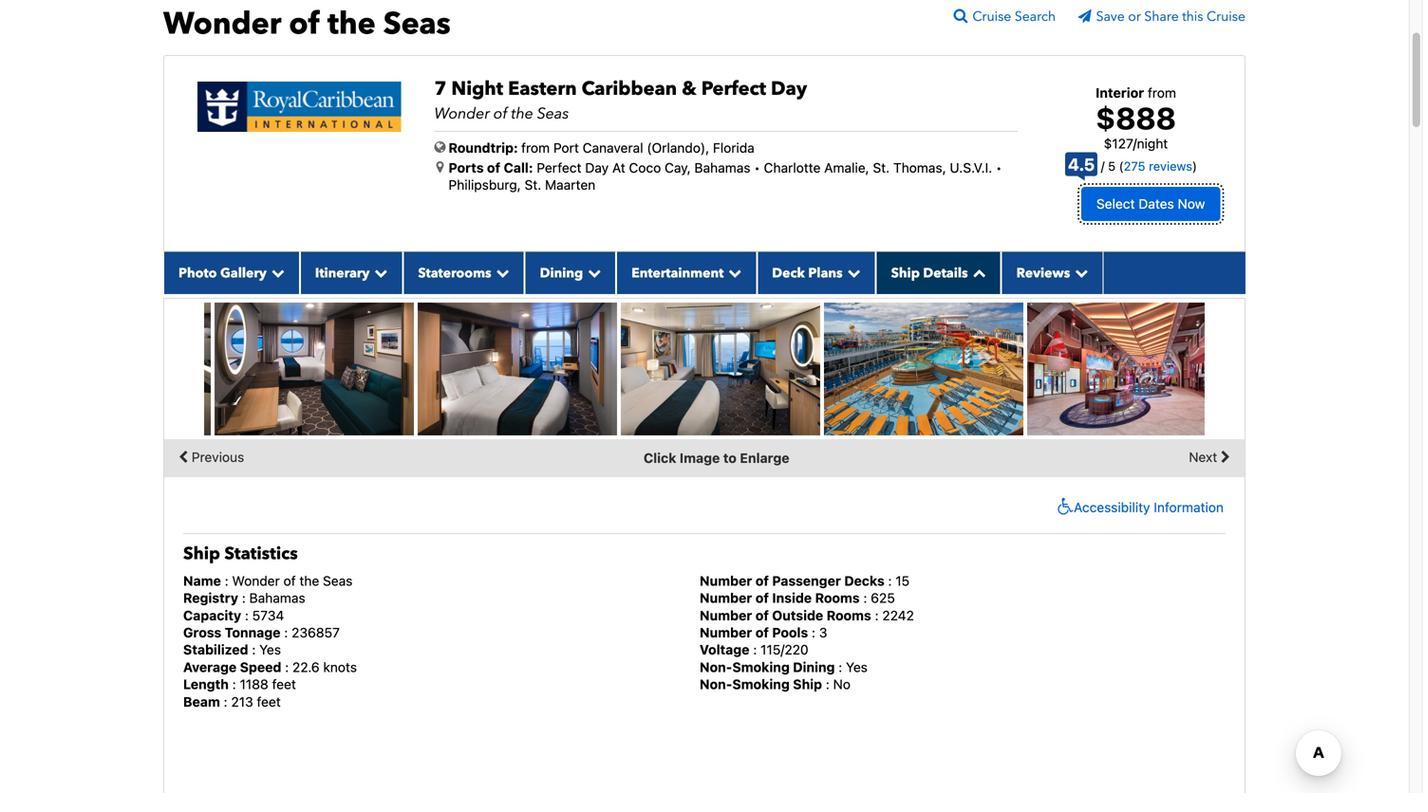 Task type: locate. For each thing, give the bounding box(es) containing it.
chevron down image
[[267, 266, 285, 280], [370, 266, 388, 280], [492, 266, 510, 280], [843, 266, 861, 280], [1071, 266, 1089, 280]]

0 horizontal spatial /
[[1101, 159, 1105, 173]]

beam
[[183, 694, 220, 710]]

from for port
[[522, 140, 550, 156]]

chevron down image left entertainment
[[583, 266, 601, 280]]

1 vertical spatial feet
[[257, 694, 281, 710]]

the
[[328, 4, 376, 45], [511, 104, 534, 124], [300, 574, 319, 589]]

/ inside interior from $888 $127 / night
[[1133, 136, 1137, 151]]

1 vertical spatial rooms
[[827, 608, 872, 624]]

1 horizontal spatial day
[[771, 76, 807, 102]]

1 vertical spatial from
[[522, 140, 550, 156]]

number of passenger decks : 15 number of inside rooms : 625 number of outside rooms : 2242 number of pools : 3 voltage : 115/220 non-smoking dining : yes non-smoking ship : no
[[700, 574, 914, 693]]

chevron left image
[[179, 443, 188, 472]]

15
[[896, 574, 910, 589]]

0 vertical spatial the
[[328, 4, 376, 45]]

royal caribbean image
[[198, 82, 401, 132]]

$888
[[1096, 100, 1177, 137]]

: left no
[[826, 677, 830, 693]]

115/220
[[761, 643, 809, 658]]

2 vertical spatial wonder
[[232, 574, 280, 589]]

staterooms button
[[403, 252, 525, 294]]

seas inside ship statistics name : wonder of the seas registry : bahamas capacity : 5734 gross tonnage : 236857 stabilized : yes average speed : 22.6 knots length : 1188 feet beam : 213 feet
[[323, 574, 353, 589]]

2 horizontal spatial ship
[[891, 264, 920, 282]]

0 horizontal spatial bahamas
[[249, 591, 305, 606]]

0 vertical spatial yes
[[259, 643, 281, 658]]

1 smoking from the top
[[733, 660, 790, 676]]

1 horizontal spatial bahamas
[[695, 160, 751, 176]]

0 vertical spatial day
[[771, 76, 807, 102]]

2 non- from the top
[[700, 677, 733, 693]]

details
[[923, 264, 968, 282]]

0 vertical spatial from
[[1148, 85, 1177, 101]]

reviews button
[[1002, 252, 1104, 294]]

0 vertical spatial perfect
[[702, 76, 766, 102]]

0 horizontal spatial chevron down image
[[583, 266, 601, 280]]

1 vertical spatial st.
[[525, 177, 542, 193]]

accessibility information
[[1074, 500, 1224, 516]]

interior from $888 $127 / night
[[1096, 85, 1177, 151]]

ship details button
[[876, 252, 1002, 294]]

22.6
[[293, 660, 320, 676]]

0 horizontal spatial the
[[300, 574, 319, 589]]

staterooms
[[418, 264, 492, 282]]

chevron down image left deck
[[724, 266, 742, 280]]

dates
[[1139, 196, 1175, 212]]

1 non- from the top
[[700, 660, 733, 676]]

save
[[1096, 8, 1125, 26]]

chevron down image inside entertainment dropdown button
[[724, 266, 742, 280]]

1 horizontal spatial /
[[1133, 136, 1137, 151]]

yes up "speed" at the bottom of the page
[[259, 643, 281, 658]]

ship
[[891, 264, 920, 282], [183, 543, 220, 566], [793, 677, 822, 693]]

0 vertical spatial /
[[1133, 136, 1137, 151]]

1 horizontal spatial •
[[996, 160, 1002, 176]]

1 cruise from the left
[[973, 8, 1012, 26]]

st.
[[873, 160, 890, 176], [525, 177, 542, 193]]

speed
[[240, 660, 282, 676]]

ship inside dropdown button
[[891, 264, 920, 282]]

chevron down image inside itinerary dropdown button
[[370, 266, 388, 280]]

chevron down image for photo gallery
[[267, 266, 285, 280]]

1 vertical spatial wonder
[[434, 104, 490, 124]]

1 vertical spatial /
[[1101, 159, 1105, 173]]

1 horizontal spatial chevron down image
[[724, 266, 742, 280]]

213
[[231, 694, 253, 710]]

: up tonnage
[[245, 608, 249, 624]]

3 chevron down image from the left
[[492, 266, 510, 280]]

seas up 7 at the top
[[383, 4, 451, 45]]

feet
[[272, 677, 296, 693], [257, 694, 281, 710]]

5 chevron down image from the left
[[1071, 266, 1089, 280]]

0 horizontal spatial •
[[754, 160, 761, 176]]

bahamas down florida
[[695, 160, 751, 176]]

royal promenade image
[[1028, 303, 1227, 436]]

0 horizontal spatial ship
[[183, 543, 220, 566]]

0 horizontal spatial perfect
[[537, 160, 582, 176]]

ship inside ship statistics name : wonder of the seas registry : bahamas capacity : 5734 gross tonnage : 236857 stabilized : yes average speed : 22.6 knots length : 1188 feet beam : 213 feet
[[183, 543, 220, 566]]

1 vertical spatial the
[[511, 104, 534, 124]]

st. down "call:"
[[525, 177, 542, 193]]

ship up name
[[183, 543, 220, 566]]

click image to enlarge
[[644, 450, 790, 466]]

: up registry
[[225, 574, 229, 589]]

decks
[[845, 574, 885, 589]]

chevron down image inside 'deck plans' dropdown button
[[843, 266, 861, 280]]

dining up no
[[793, 660, 835, 676]]

reviews
[[1149, 159, 1193, 173]]

stabilized
[[183, 643, 248, 658]]

chevron right image
[[1221, 443, 1231, 472]]

save or share this cruise
[[1096, 8, 1246, 26]]

at
[[612, 160, 626, 176]]

day inside ports of call: perfect day at coco cay, bahamas • charlotte amalie, st. thomas, u.s.v.i. • philipsburg, st. maarten
[[585, 160, 609, 176]]

• down florida
[[754, 160, 761, 176]]

the inside ship statistics name : wonder of the seas registry : bahamas capacity : 5734 gross tonnage : 236857 stabilized : yes average speed : 22.6 knots length : 1188 feet beam : 213 feet
[[300, 574, 319, 589]]

chevron down image inside staterooms dropdown button
[[492, 266, 510, 280]]

chevron down image for itinerary
[[370, 266, 388, 280]]

the inside 7 night eastern caribbean & perfect day wonder of the seas
[[511, 104, 534, 124]]

chevron down image for entertainment
[[724, 266, 742, 280]]

1 vertical spatial bahamas
[[249, 591, 305, 606]]

chevron up image
[[968, 266, 986, 280]]

rooms
[[815, 591, 860, 606], [827, 608, 872, 624]]

(orlando),
[[647, 140, 710, 156]]

enlarge
[[740, 450, 790, 466]]

bahamas inside ship statistics name : wonder of the seas registry : bahamas capacity : 5734 gross tonnage : 236857 stabilized : yes average speed : 22.6 knots length : 1188 feet beam : 213 feet
[[249, 591, 305, 606]]

seas inside 7 night eastern caribbean & perfect day wonder of the seas
[[537, 104, 569, 124]]

2 vertical spatial seas
[[323, 574, 353, 589]]

of left "outside"
[[756, 608, 769, 624]]

ports
[[449, 160, 484, 176]]

night
[[452, 76, 503, 102]]

select          dates now link
[[1082, 187, 1221, 221]]

of
[[289, 4, 320, 45], [494, 104, 508, 124], [487, 160, 501, 176], [284, 574, 296, 589], [756, 574, 769, 589], [756, 591, 769, 606], [756, 608, 769, 624], [756, 625, 769, 641]]

2 • from the left
[[996, 160, 1002, 176]]

of up royal caribbean image
[[289, 4, 320, 45]]

chevron down image inside dining dropdown button
[[583, 266, 601, 280]]

/ up 4.5 / 5 ( 275 reviews )
[[1133, 136, 1137, 151]]

select
[[1097, 196, 1135, 212]]

balcony image
[[418, 303, 617, 436]]

0 horizontal spatial seas
[[323, 574, 353, 589]]

0 horizontal spatial day
[[585, 160, 609, 176]]

gross
[[183, 625, 221, 641]]

0 vertical spatial dining
[[540, 264, 583, 282]]

1 horizontal spatial cruise
[[1207, 8, 1246, 26]]

1 horizontal spatial ship
[[793, 677, 822, 693]]

reviews
[[1017, 264, 1071, 282]]

1 chevron down image from the left
[[583, 266, 601, 280]]

of down statistics on the left bottom of page
[[284, 574, 296, 589]]

1 vertical spatial day
[[585, 160, 609, 176]]

of up philipsburg,
[[487, 160, 501, 176]]

2 vertical spatial the
[[300, 574, 319, 589]]

5
[[1108, 159, 1116, 173]]

photo gallery image thumbnails navigation
[[164, 440, 1245, 478]]

0 vertical spatial seas
[[383, 4, 451, 45]]

0 vertical spatial smoking
[[733, 660, 790, 676]]

information
[[1154, 500, 1224, 516]]

number
[[700, 574, 752, 589], [700, 591, 752, 606], [700, 608, 752, 624], [700, 625, 752, 641]]

seas down eastern at the top left of the page
[[537, 104, 569, 124]]

ship left no
[[793, 677, 822, 693]]

day down roundtrip: from port canaveral (orlando), florida
[[585, 160, 609, 176]]

chevron down image inside photo gallery 'dropdown button'
[[267, 266, 285, 280]]

entertainment
[[632, 264, 724, 282]]

$127
[[1104, 136, 1133, 151]]

day
[[771, 76, 807, 102], [585, 160, 609, 176]]

1 horizontal spatial dining
[[793, 660, 835, 676]]

of down night
[[494, 104, 508, 124]]

1 vertical spatial dining
[[793, 660, 835, 676]]

1 vertical spatial non-
[[700, 677, 733, 693]]

1 vertical spatial perfect
[[537, 160, 582, 176]]

1 horizontal spatial perfect
[[702, 76, 766, 102]]

0 vertical spatial non-
[[700, 660, 733, 676]]

rooms down decks
[[815, 591, 860, 606]]

seas up the 236857
[[323, 574, 353, 589]]

eastern
[[508, 76, 577, 102]]

ship for statistics
[[183, 543, 220, 566]]

bahamas up 5734
[[249, 591, 305, 606]]

0 horizontal spatial dining
[[540, 264, 583, 282]]

1 horizontal spatial the
[[328, 4, 376, 45]]

perfect up maarten
[[537, 160, 582, 176]]

: up 213
[[232, 677, 236, 693]]

from inside interior from $888 $127 / night
[[1148, 85, 1177, 101]]

0 horizontal spatial st.
[[525, 177, 542, 193]]

smoking
[[733, 660, 790, 676], [733, 677, 790, 693]]

0 horizontal spatial from
[[522, 140, 550, 156]]

1 vertical spatial seas
[[537, 104, 569, 124]]

perfect inside ports of call: perfect day at coco cay, bahamas • charlotte amalie, st. thomas, u.s.v.i. • philipsburg, st. maarten
[[537, 160, 582, 176]]

2 chevron down image from the left
[[370, 266, 388, 280]]

perfect right &
[[702, 76, 766, 102]]

ship left details
[[891, 264, 920, 282]]

• right the u.s.v.i.
[[996, 160, 1002, 176]]

of inside ship statistics name : wonder of the seas registry : bahamas capacity : 5734 gross tonnage : 236857 stabilized : yes average speed : 22.6 knots length : 1188 feet beam : 213 feet
[[284, 574, 296, 589]]

1 vertical spatial ship
[[183, 543, 220, 566]]

image
[[680, 450, 720, 466]]

0 horizontal spatial yes
[[259, 643, 281, 658]]

2 horizontal spatial seas
[[537, 104, 569, 124]]

cruise
[[973, 8, 1012, 26], [1207, 8, 1246, 26]]

0 vertical spatial bahamas
[[695, 160, 751, 176]]

of left inside
[[756, 591, 769, 606]]

0 vertical spatial ship
[[891, 264, 920, 282]]

feet down 1188
[[257, 694, 281, 710]]

2 chevron down image from the left
[[724, 266, 742, 280]]

search image
[[954, 8, 973, 23]]

ship inside 'number of passenger decks : 15 number of inside rooms : 625 number of outside rooms : 2242 number of pools : 3 voltage : 115/220 non-smoking dining : yes non-smoking ship : no'
[[793, 677, 822, 693]]

day up charlotte
[[771, 76, 807, 102]]

: down 5734
[[284, 625, 288, 641]]

rooms up 3
[[827, 608, 872, 624]]

: down decks
[[864, 591, 868, 606]]

/ left 5
[[1101, 159, 1105, 173]]

: left 22.6
[[285, 660, 289, 676]]

wonder inside 7 night eastern caribbean & perfect day wonder of the seas
[[434, 104, 490, 124]]

2 horizontal spatial the
[[511, 104, 534, 124]]

yes up no
[[846, 660, 868, 676]]

2 number from the top
[[700, 591, 752, 606]]

share
[[1145, 8, 1179, 26]]

roundtrip:
[[449, 140, 518, 156]]

2242
[[883, 608, 914, 624]]

1 vertical spatial yes
[[846, 660, 868, 676]]

photo gallery button
[[163, 252, 300, 294]]

entertainment button
[[617, 252, 757, 294]]

of left "passenger"
[[756, 574, 769, 589]]

roundtrip: from port canaveral (orlando), florida
[[449, 140, 755, 156]]

chevron down image
[[583, 266, 601, 280], [724, 266, 742, 280]]

bahamas
[[695, 160, 751, 176], [249, 591, 305, 606]]

0 vertical spatial wonder
[[163, 4, 281, 45]]

from up "call:"
[[522, 140, 550, 156]]

0 vertical spatial feet
[[272, 677, 296, 693]]

itinerary
[[315, 264, 370, 282]]

perfect inside 7 night eastern caribbean & perfect day wonder of the seas
[[702, 76, 766, 102]]

day inside 7 night eastern caribbean & perfect day wonder of the seas
[[771, 76, 807, 102]]

next link
[[1189, 443, 1236, 472]]

previous
[[188, 450, 244, 465]]

map marker image
[[436, 161, 444, 174]]

0 vertical spatial st.
[[873, 160, 890, 176]]

ship details
[[891, 264, 968, 282]]

cruise left search
[[973, 8, 1012, 26]]

ship statistics name : wonder of the seas registry : bahamas capacity : 5734 gross tonnage : 236857 stabilized : yes average speed : 22.6 knots length : 1188 feet beam : 213 feet
[[183, 543, 357, 710]]

from right interior
[[1148, 85, 1177, 101]]

4 chevron down image from the left
[[843, 266, 861, 280]]

wonder of the seas main content
[[0, 0, 1256, 794]]

average
[[183, 660, 237, 676]]

1 vertical spatial smoking
[[733, 677, 790, 693]]

st. right amalie,
[[873, 160, 890, 176]]

1 horizontal spatial from
[[1148, 85, 1177, 101]]

0 horizontal spatial cruise
[[973, 8, 1012, 26]]

2 vertical spatial ship
[[793, 677, 822, 693]]

7 night eastern caribbean & perfect day wonder of the seas
[[434, 76, 807, 124]]

chevron down image inside reviews dropdown button
[[1071, 266, 1089, 280]]

3
[[819, 625, 828, 641]]

name
[[183, 574, 221, 589]]

cruise right this
[[1207, 8, 1246, 26]]

1 chevron down image from the left
[[267, 266, 285, 280]]

: left 115/220
[[753, 643, 757, 658]]

dining down maarten
[[540, 264, 583, 282]]

from
[[1148, 85, 1177, 101], [522, 140, 550, 156]]

1 horizontal spatial yes
[[846, 660, 868, 676]]

feet down 22.6
[[272, 677, 296, 693]]

yes
[[259, 643, 281, 658], [846, 660, 868, 676]]

:
[[225, 574, 229, 589], [888, 574, 892, 589], [242, 591, 246, 606], [864, 591, 868, 606], [245, 608, 249, 624], [875, 608, 879, 624], [284, 625, 288, 641], [812, 625, 816, 641], [252, 643, 256, 658], [753, 643, 757, 658], [285, 660, 289, 676], [839, 660, 843, 676], [232, 677, 236, 693], [826, 677, 830, 693], [224, 694, 228, 710]]

photo
[[179, 264, 217, 282]]

ship for details
[[891, 264, 920, 282]]



Task type: vqa. For each thing, say whether or not it's contained in the screenshot.
Non-
yes



Task type: describe. For each thing, give the bounding box(es) containing it.
outside
[[772, 608, 824, 624]]

no
[[833, 677, 851, 693]]

inside
[[772, 591, 812, 606]]

2 smoking from the top
[[733, 677, 790, 693]]

1 • from the left
[[754, 160, 761, 176]]

: up no
[[839, 660, 843, 676]]

of inside ports of call: perfect day at coco cay, bahamas • charlotte amalie, st. thomas, u.s.v.i. • philipsburg, st. maarten
[[487, 160, 501, 176]]

save or share this cruise link
[[1078, 8, 1246, 26]]

dining button
[[525, 252, 617, 294]]

itinerary button
[[300, 252, 403, 294]]

4 number from the top
[[700, 625, 752, 641]]

pools
[[772, 625, 808, 641]]

registry
[[183, 591, 238, 606]]

from for $888
[[1148, 85, 1177, 101]]

capacity
[[183, 608, 241, 624]]

oceanview image
[[215, 303, 414, 436]]

florida
[[713, 140, 755, 156]]

: down tonnage
[[252, 643, 256, 658]]

cruise search link
[[954, 8, 1075, 26]]

275
[[1124, 159, 1146, 173]]

wonder inside ship statistics name : wonder of the seas registry : bahamas capacity : 5734 gross tonnage : 236857 stabilized : yes average speed : 22.6 knots length : 1188 feet beam : 213 feet
[[232, 574, 280, 589]]

click
[[644, 450, 677, 466]]

tonnage
[[225, 625, 281, 641]]

canaveral
[[583, 140, 644, 156]]

select          dates now
[[1097, 196, 1206, 212]]

caribbean
[[582, 76, 677, 102]]

7
[[434, 76, 447, 102]]

or
[[1129, 8, 1141, 26]]

to
[[723, 450, 737, 466]]

accessibility information link
[[1053, 498, 1224, 517]]

: right registry
[[242, 591, 246, 606]]

wonder of the seas
[[163, 4, 451, 45]]

passenger
[[772, 574, 841, 589]]

plans
[[809, 264, 843, 282]]

chevron down image for staterooms
[[492, 266, 510, 280]]

chevron down image for deck plans
[[843, 266, 861, 280]]

night
[[1137, 136, 1168, 151]]

yes inside ship statistics name : wonder of the seas registry : bahamas capacity : 5734 gross tonnage : 236857 stabilized : yes average speed : 22.6 knots length : 1188 feet beam : 213 feet
[[259, 643, 281, 658]]

deck plans
[[772, 264, 843, 282]]

coco
[[629, 160, 661, 176]]

suite image
[[621, 303, 821, 436]]

625
[[871, 591, 895, 606]]

voltage
[[700, 643, 750, 658]]

(
[[1119, 159, 1124, 173]]

cruise search
[[973, 8, 1056, 26]]

gallery
[[220, 264, 267, 282]]

this
[[1183, 8, 1204, 26]]

bahamas inside ports of call: perfect day at coco cay, bahamas • charlotte amalie, st. thomas, u.s.v.i. • philipsburg, st. maarten
[[695, 160, 751, 176]]

port
[[554, 140, 579, 156]]

5734
[[252, 608, 284, 624]]

0 vertical spatial rooms
[[815, 591, 860, 606]]

knots
[[323, 660, 357, 676]]

now
[[1178, 196, 1206, 212]]

275 reviews link
[[1124, 159, 1193, 173]]

paper plane image
[[1078, 10, 1096, 23]]

yes inside 'number of passenger decks : 15 number of inside rooms : 625 number of outside rooms : 2242 number of pools : 3 voltage : 115/220 non-smoking dining : yes non-smoking ship : no'
[[846, 660, 868, 676]]

of left pools
[[756, 625, 769, 641]]

statistics
[[225, 543, 298, 566]]

ports of call: perfect day at coco cay, bahamas • charlotte amalie, st. thomas, u.s.v.i. • philipsburg, st. maarten
[[449, 160, 1002, 193]]

)
[[1193, 159, 1197, 173]]

236857
[[292, 625, 340, 641]]

3 number from the top
[[700, 608, 752, 624]]

pool image
[[824, 303, 1024, 436]]

cay,
[[665, 160, 691, 176]]

: down 625 at right bottom
[[875, 608, 879, 624]]

dining inside dropdown button
[[540, 264, 583, 282]]

thomas,
[[894, 160, 947, 176]]

deck plans button
[[757, 252, 876, 294]]

previous link
[[174, 443, 244, 472]]

wheelchair image
[[1053, 498, 1074, 517]]

charlotte
[[764, 160, 821, 176]]

&
[[682, 76, 697, 102]]

interior image
[[11, 303, 211, 436]]

chevron down image for dining
[[583, 266, 601, 280]]

interior
[[1096, 85, 1145, 101]]

deck
[[772, 264, 805, 282]]

dining inside 'number of passenger decks : 15 number of inside rooms : 625 number of outside rooms : 2242 number of pools : 3 voltage : 115/220 non-smoking dining : yes non-smoking ship : no'
[[793, 660, 835, 676]]

2 cruise from the left
[[1207, 8, 1246, 26]]

4.5
[[1068, 154, 1095, 175]]

: left 213
[[224, 694, 228, 710]]

chevron down image for reviews
[[1071, 266, 1089, 280]]

1 horizontal spatial seas
[[383, 4, 451, 45]]

length
[[183, 677, 229, 693]]

of inside 7 night eastern caribbean & perfect day wonder of the seas
[[494, 104, 508, 124]]

search
[[1015, 8, 1056, 26]]

globe image
[[434, 141, 446, 154]]

photo gallery
[[179, 264, 267, 282]]

: left 3
[[812, 625, 816, 641]]

call:
[[504, 160, 533, 176]]

philipsburg,
[[449, 177, 521, 193]]

: left 15
[[888, 574, 892, 589]]

1 number from the top
[[700, 574, 752, 589]]

1 horizontal spatial st.
[[873, 160, 890, 176]]

/ inside 4.5 / 5 ( 275 reviews )
[[1101, 159, 1105, 173]]

accessibility
[[1074, 500, 1151, 516]]



